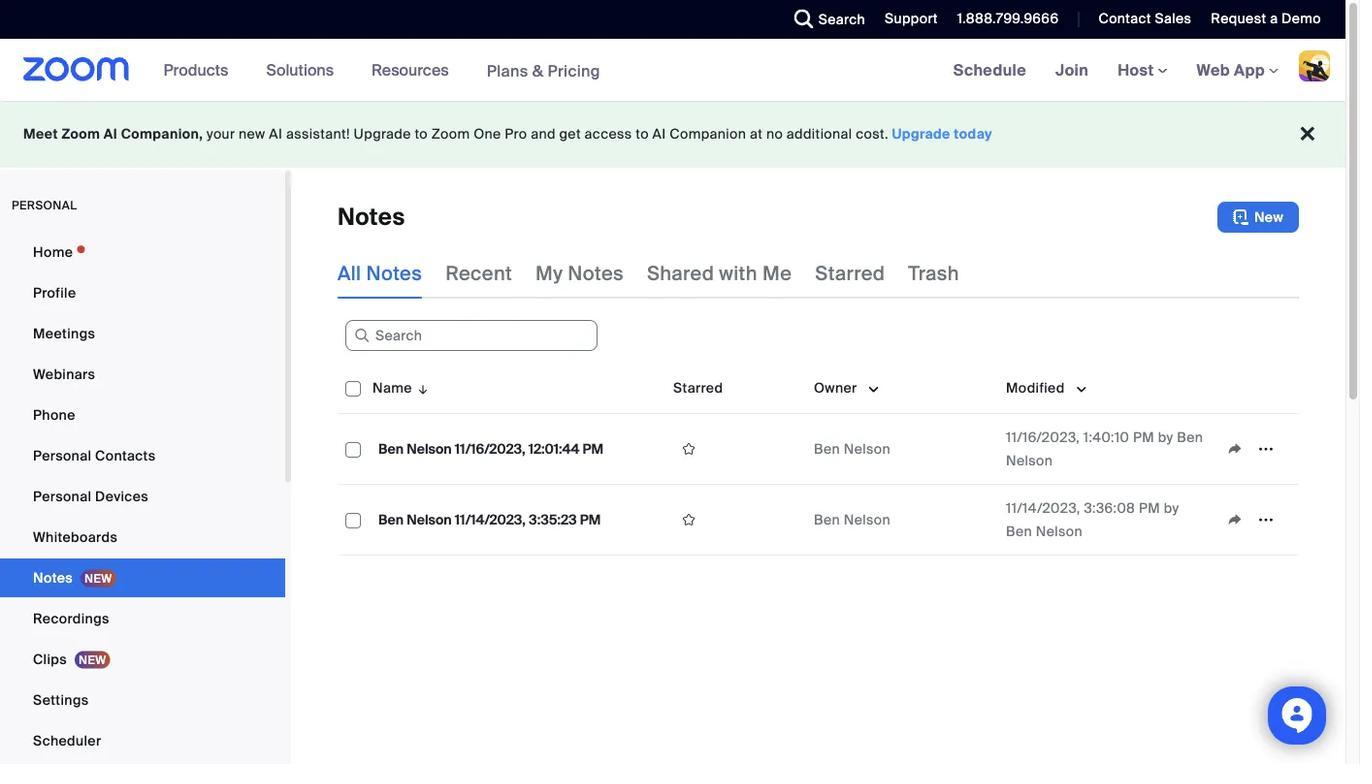 Task type: locate. For each thing, give the bounding box(es) containing it.
Search text field
[[346, 320, 598, 351]]

3:36:08
[[1085, 499, 1136, 517]]

2 ben nelson from the top
[[814, 511, 891, 529]]

scheduler link
[[0, 722, 285, 761]]

1 horizontal spatial to
[[636, 125, 649, 143]]

ben nelson 11/14/2023, 3:35:23 pm
[[379, 511, 601, 529]]

to right access
[[636, 125, 649, 143]]

11/16/2023, down modified
[[1007, 429, 1080, 447]]

by inside 11/14/2023, 3:36:08 pm by ben nelson
[[1165, 499, 1180, 517]]

host
[[1118, 60, 1159, 80]]

ben nelson for 11/16/2023,
[[814, 440, 891, 458]]

starred right the me
[[816, 261, 886, 286]]

2 personal from the top
[[33, 488, 92, 506]]

whiteboards link
[[0, 518, 285, 557]]

contacts
[[95, 447, 156, 465]]

11/14/2023,
[[1007, 499, 1081, 517], [455, 511, 526, 529]]

upgrade
[[354, 125, 411, 143], [893, 125, 951, 143]]

pricing
[[548, 60, 601, 81]]

11/14/2023, inside 11/14/2023, 3:36:08 pm by ben nelson
[[1007, 499, 1081, 517]]

name
[[373, 379, 412, 397]]

11/16/2023,
[[1007, 429, 1080, 447], [455, 440, 526, 458]]

ai left companion
[[653, 125, 666, 143]]

settings
[[33, 692, 89, 710]]

meet zoom ai companion, your new ai assistant! upgrade to zoom one pro and get access to ai companion at no additional cost. upgrade today
[[23, 125, 993, 143]]

0 vertical spatial starred
[[816, 261, 886, 286]]

upgrade down product information navigation
[[354, 125, 411, 143]]

1.888.799.9666 button
[[943, 0, 1064, 39], [958, 10, 1059, 28]]

recordings link
[[0, 600, 285, 639]]

support link
[[871, 0, 943, 39], [885, 10, 938, 28]]

personal
[[33, 447, 92, 465], [33, 488, 92, 506]]

webinars link
[[0, 355, 285, 394]]

additional
[[787, 125, 853, 143]]

1 vertical spatial personal
[[33, 488, 92, 506]]

sales
[[1156, 10, 1192, 28]]

products button
[[164, 39, 237, 101]]

starred up ben nelson 11/16/2023, 12:01:44 pm unstarred icon
[[674, 379, 723, 397]]

webinars
[[33, 365, 95, 383]]

join
[[1056, 60, 1089, 80]]

1 horizontal spatial upgrade
[[893, 125, 951, 143]]

0 horizontal spatial zoom
[[62, 125, 100, 143]]

application
[[338, 363, 1314, 571], [1220, 435, 1292, 464], [1220, 506, 1292, 535]]

0 horizontal spatial ai
[[104, 125, 118, 143]]

ai
[[104, 125, 118, 143], [269, 125, 283, 143], [653, 125, 666, 143]]

0 vertical spatial by
[[1159, 429, 1174, 447]]

&
[[533, 60, 544, 81]]

1 to from the left
[[415, 125, 428, 143]]

1 horizontal spatial starred
[[816, 261, 886, 286]]

1 vertical spatial by
[[1165, 499, 1180, 517]]

new
[[1255, 208, 1284, 226]]

1 upgrade from the left
[[354, 125, 411, 143]]

share image
[[1220, 441, 1251, 458]]

0 horizontal spatial 11/16/2023,
[[455, 440, 526, 458]]

1 ben nelson from the top
[[814, 440, 891, 458]]

11/14/2023, left 3:35:23
[[455, 511, 526, 529]]

2 ai from the left
[[269, 125, 283, 143]]

upgrade today link
[[893, 125, 993, 143]]

settings link
[[0, 681, 285, 720]]

scheduler
[[33, 732, 101, 750]]

2 zoom from the left
[[432, 125, 470, 143]]

pm right 12:01:44
[[583, 440, 604, 458]]

1 personal from the top
[[33, 447, 92, 465]]

starred
[[816, 261, 886, 286], [674, 379, 723, 397]]

clips
[[33, 651, 67, 669]]

0 horizontal spatial upgrade
[[354, 125, 411, 143]]

pm right 3:36:08
[[1140, 499, 1161, 517]]

1 horizontal spatial 11/16/2023,
[[1007, 429, 1080, 447]]

nelson
[[407, 440, 452, 458], [844, 440, 891, 458], [1007, 452, 1053, 470], [407, 511, 452, 529], [844, 511, 891, 529], [1036, 523, 1083, 541]]

banner
[[0, 39, 1346, 102]]

me
[[763, 261, 792, 286]]

by for 11/14/2023, 3:36:08 pm by ben nelson
[[1165, 499, 1180, 517]]

1 horizontal spatial zoom
[[432, 125, 470, 143]]

shared
[[647, 261, 715, 286]]

2 upgrade from the left
[[893, 125, 951, 143]]

ben nelson 11/16/2023, 12:01:44 pm button
[[373, 437, 610, 462]]

0 horizontal spatial to
[[415, 125, 428, 143]]

profile link
[[0, 274, 285, 313]]

home
[[33, 243, 73, 261]]

0 vertical spatial personal
[[33, 447, 92, 465]]

personal down the phone
[[33, 447, 92, 465]]

devices
[[95, 488, 149, 506]]

upgrade right cost.
[[893, 125, 951, 143]]

home link
[[0, 233, 285, 272]]

by right 3:36:08
[[1165, 499, 1180, 517]]

resources
[[372, 60, 449, 80]]

application containing name
[[338, 363, 1314, 571]]

11/16/2023, 1:40:10 pm by ben nelson
[[1007, 429, 1204, 470]]

pm inside ben nelson 11/16/2023, 12:01:44 pm button
[[583, 440, 604, 458]]

1 vertical spatial ben nelson
[[814, 511, 891, 529]]

clips link
[[0, 641, 285, 679]]

companion,
[[121, 125, 203, 143]]

0 horizontal spatial 11/14/2023,
[[455, 511, 526, 529]]

profile picture image
[[1300, 50, 1331, 82]]

to down the resources dropdown button
[[415, 125, 428, 143]]

notes inside 'personal menu' menu
[[33, 569, 73, 587]]

ben nelson 11/14/2023, 3:35:23 pm button
[[373, 508, 607, 533]]

ben nelson
[[814, 440, 891, 458], [814, 511, 891, 529]]

ai right the new at left
[[269, 125, 283, 143]]

0 vertical spatial ben nelson
[[814, 440, 891, 458]]

by inside 11/16/2023, 1:40:10 pm by ben nelson
[[1159, 429, 1174, 447]]

1 horizontal spatial 11/14/2023,
[[1007, 499, 1081, 517]]

zoom left one
[[432, 125, 470, 143]]

personal menu menu
[[0, 233, 285, 765]]

contact sales link
[[1085, 0, 1197, 39], [1099, 10, 1192, 28]]

zoom
[[62, 125, 100, 143], [432, 125, 470, 143]]

phone
[[33, 406, 75, 424]]

personal up whiteboards on the bottom
[[33, 488, 92, 506]]

pm right 3:35:23
[[580, 511, 601, 529]]

ai left companion,
[[104, 125, 118, 143]]

plans & pricing link
[[487, 60, 601, 81], [487, 60, 601, 81]]

11/14/2023, left 3:36:08
[[1007, 499, 1081, 517]]

personal devices link
[[0, 478, 285, 516]]

cost.
[[856, 125, 889, 143]]

notes up recordings
[[33, 569, 73, 587]]

web app button
[[1197, 60, 1279, 80]]

ben nelson for 11/14/2023,
[[814, 511, 891, 529]]

notes
[[338, 202, 405, 232], [366, 261, 422, 286], [568, 261, 624, 286], [33, 569, 73, 587]]

request
[[1212, 10, 1267, 28]]

to
[[415, 125, 428, 143], [636, 125, 649, 143]]

zoom right meet
[[62, 125, 100, 143]]

11/16/2023, left 12:01:44
[[455, 440, 526, 458]]

1 horizontal spatial ai
[[269, 125, 283, 143]]

pm right 1:40:10
[[1134, 429, 1155, 447]]

2 horizontal spatial ai
[[653, 125, 666, 143]]

ben nelson 11/16/2023, 12:01:44 pm unstarred image
[[674, 441, 705, 458]]

pm inside 'ben nelson 11/14/2023, 3:35:23 pm' button
[[580, 511, 601, 529]]

owner
[[814, 379, 858, 397]]

meetings
[[33, 325, 95, 343]]

demo
[[1282, 10, 1322, 28]]

3 ai from the left
[[653, 125, 666, 143]]

1 ai from the left
[[104, 125, 118, 143]]

by right 1:40:10
[[1159, 429, 1174, 447]]

1 vertical spatial starred
[[674, 379, 723, 397]]

more options for ben nelson 11/14/2023, 3:35:23 pm image
[[1251, 512, 1282, 529]]

by
[[1159, 429, 1174, 447], [1165, 499, 1180, 517]]

pm inside 11/14/2023, 3:36:08 pm by ben nelson
[[1140, 499, 1161, 517]]

schedule link
[[939, 39, 1042, 101]]

at
[[750, 125, 763, 143]]

meet zoom ai companion, footer
[[0, 101, 1346, 168]]



Task type: describe. For each thing, give the bounding box(es) containing it.
search button
[[780, 0, 871, 39]]

solutions button
[[266, 39, 343, 101]]

application for 11/14/2023, 3:36:08 pm by ben nelson
[[1220, 506, 1292, 535]]

support
[[885, 10, 938, 28]]

assistant!
[[286, 125, 350, 143]]

my
[[536, 261, 563, 286]]

application for 11/16/2023, 1:40:10 pm by ben nelson
[[1220, 435, 1292, 464]]

personal for personal contacts
[[33, 447, 92, 465]]

notes right my on the left
[[568, 261, 624, 286]]

personal devices
[[33, 488, 149, 506]]

ben nelson 11/14/2023, 3:35:23 pm unstarred image
[[674, 512, 705, 529]]

tabs of all notes page tab list
[[338, 248, 960, 299]]

11/14/2023, inside button
[[455, 511, 526, 529]]

starred inside tabs of all notes page tab list
[[816, 261, 886, 286]]

phone link
[[0, 396, 285, 435]]

no
[[767, 125, 783, 143]]

nelson inside ben nelson 11/16/2023, 12:01:44 pm button
[[407, 440, 452, 458]]

get
[[560, 125, 581, 143]]

ben inside 11/14/2023, 3:36:08 pm by ben nelson
[[1007, 523, 1033, 541]]

contact
[[1099, 10, 1152, 28]]

banner containing products
[[0, 39, 1346, 102]]

nelson inside 'ben nelson 11/14/2023, 3:35:23 pm' button
[[407, 511, 452, 529]]

3:35:23
[[529, 511, 577, 529]]

12:01:44
[[529, 440, 580, 458]]

ben nelson 11/16/2023, 12:01:44 pm
[[379, 440, 604, 458]]

app
[[1235, 60, 1266, 80]]

resources button
[[372, 39, 458, 101]]

web app
[[1197, 60, 1266, 80]]

my notes
[[536, 261, 624, 286]]

web
[[1197, 60, 1231, 80]]

zoom logo image
[[23, 57, 130, 82]]

solutions
[[266, 60, 334, 80]]

schedule
[[954, 60, 1027, 80]]

1 zoom from the left
[[62, 125, 100, 143]]

recent
[[446, 261, 513, 286]]

meetings link
[[0, 314, 285, 353]]

all
[[338, 261, 361, 286]]

2 to from the left
[[636, 125, 649, 143]]

today
[[954, 125, 993, 143]]

profile
[[33, 284, 76, 302]]

1:40:10
[[1084, 429, 1130, 447]]

your
[[207, 125, 235, 143]]

personal contacts
[[33, 447, 156, 465]]

by for 11/16/2023, 1:40:10 pm by ben nelson
[[1159, 429, 1174, 447]]

request a demo
[[1212, 10, 1322, 28]]

one
[[474, 125, 501, 143]]

1.888.799.9666
[[958, 10, 1059, 28]]

ben inside 11/16/2023, 1:40:10 pm by ben nelson
[[1178, 429, 1204, 447]]

shared with me
[[647, 261, 792, 286]]

product information navigation
[[149, 39, 615, 102]]

new button
[[1218, 202, 1300, 233]]

meet
[[23, 125, 58, 143]]

products
[[164, 60, 228, 80]]

nelson inside 11/14/2023, 3:36:08 pm by ben nelson
[[1036, 523, 1083, 541]]

notes up all notes
[[338, 202, 405, 232]]

personal contacts link
[[0, 437, 285, 476]]

contact sales
[[1099, 10, 1192, 28]]

pro
[[505, 125, 528, 143]]

plans
[[487, 60, 529, 81]]

11/16/2023, inside button
[[455, 440, 526, 458]]

with
[[720, 261, 758, 286]]

modified
[[1007, 379, 1065, 397]]

new
[[239, 125, 266, 143]]

nelson inside 11/16/2023, 1:40:10 pm by ben nelson
[[1007, 452, 1053, 470]]

personal
[[12, 198, 77, 213]]

meetings navigation
[[939, 39, 1346, 102]]

all notes
[[338, 261, 422, 286]]

companion
[[670, 125, 747, 143]]

trash
[[909, 261, 960, 286]]

whiteboards
[[33, 529, 118, 546]]

notes right all
[[366, 261, 422, 286]]

host button
[[1118, 60, 1168, 80]]

plans & pricing
[[487, 60, 601, 81]]

0 horizontal spatial starred
[[674, 379, 723, 397]]

personal for personal devices
[[33, 488, 92, 506]]

11/14/2023, 3:36:08 pm by ben nelson
[[1007, 499, 1180, 541]]

join link
[[1042, 39, 1104, 101]]

search
[[819, 10, 866, 28]]

a
[[1271, 10, 1279, 28]]

recordings
[[33, 610, 109, 628]]

access
[[585, 125, 632, 143]]

and
[[531, 125, 556, 143]]

more options for ben nelson 11/16/2023, 12:01:44 pm image
[[1251, 441, 1282, 458]]

11/16/2023, inside 11/16/2023, 1:40:10 pm by ben nelson
[[1007, 429, 1080, 447]]

share image
[[1220, 512, 1251, 529]]

notes link
[[0, 559, 285, 598]]

arrow down image
[[412, 377, 430, 400]]

pm inside 11/16/2023, 1:40:10 pm by ben nelson
[[1134, 429, 1155, 447]]



Task type: vqa. For each thing, say whether or not it's contained in the screenshot.
Meet Zoom AI Companion, footer on the top of the page
yes



